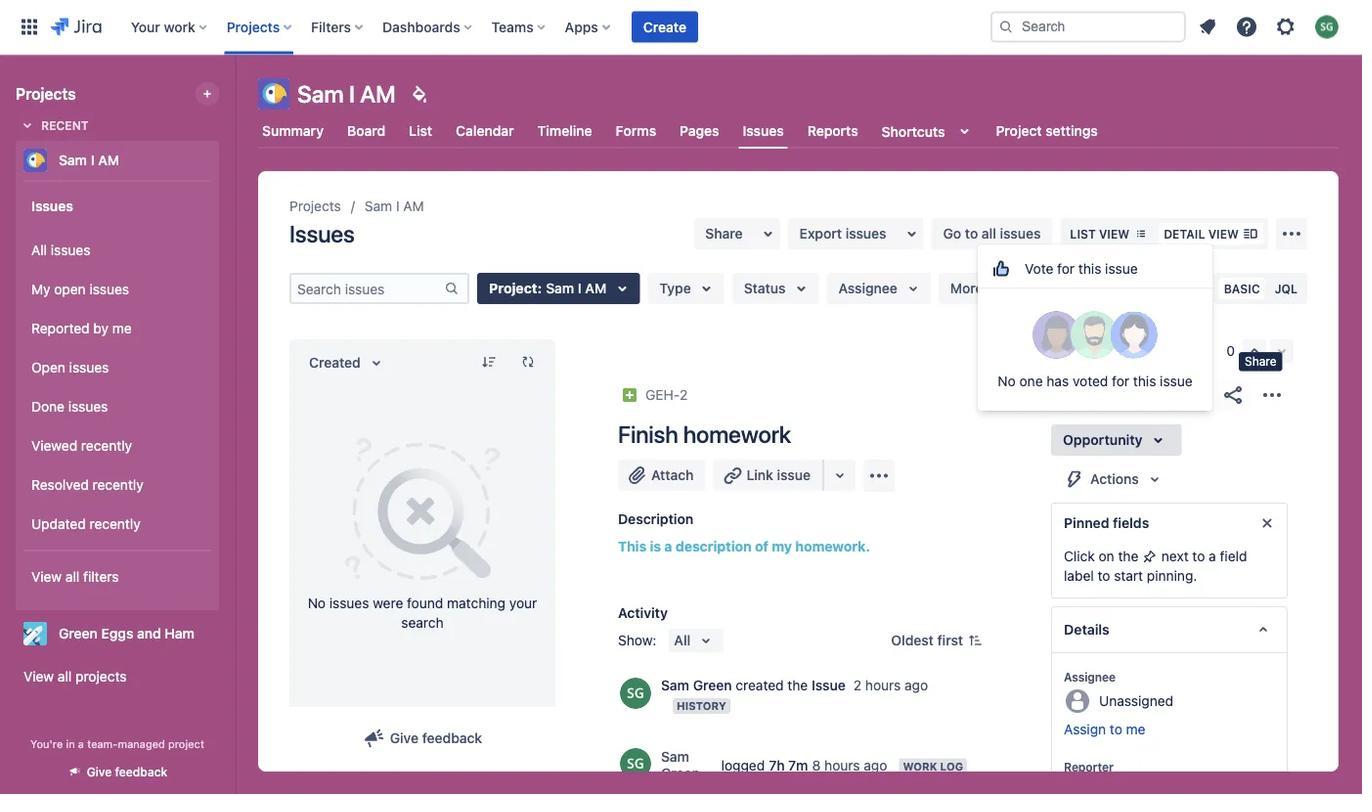 Task type: locate. For each thing, give the bounding box(es) containing it.
no one has voted for this issue
[[998, 373, 1193, 389]]

assignee left the assignee pin to top. only you can see pinned fields. icon
[[1064, 670, 1116, 684]]

projects up sidebar navigation icon
[[227, 19, 280, 35]]

all left projects
[[58, 669, 72, 685]]

work
[[903, 760, 938, 773]]

recently down viewed recently link on the left of the page
[[92, 477, 144, 493]]

type
[[659, 280, 691, 296]]

teams
[[492, 19, 534, 35]]

apps button
[[559, 11, 618, 43]]

1 horizontal spatial view
[[1209, 227, 1239, 241]]

1 vertical spatial ago
[[864, 757, 888, 773]]

1 horizontal spatial no
[[998, 373, 1016, 389]]

add to starred image down sidebar navigation icon
[[213, 149, 237, 172]]

notifications image
[[1196, 15, 1220, 39]]

1 horizontal spatial me
[[1126, 721, 1146, 737]]

0 vertical spatial green
[[59, 625, 98, 642]]

0 horizontal spatial feedback
[[115, 765, 168, 779]]

this inside button
[[1079, 260, 1102, 276]]

add to starred image right ham
[[213, 622, 237, 646]]

export
[[800, 225, 842, 242]]

1 group from the top
[[23, 180, 211, 608]]

sam up the history at bottom
[[661, 677, 690, 693]]

0 vertical spatial sam i am
[[297, 80, 396, 108]]

filters
[[83, 569, 119, 585]]

issue left share icon
[[1160, 373, 1193, 389]]

give
[[390, 730, 419, 746], [87, 765, 112, 779]]

me inside button
[[1126, 721, 1146, 737]]

sam i am down recent
[[59, 152, 119, 168]]

show:
[[618, 632, 657, 648]]

more
[[951, 280, 984, 296]]

1 vertical spatial give feedback
[[87, 765, 168, 779]]

for inside button
[[1057, 260, 1075, 276]]

2 vertical spatial all
[[58, 669, 72, 685]]

to inside 'link'
[[965, 225, 978, 242]]

recently
[[81, 438, 132, 454], [92, 477, 144, 493], [89, 516, 141, 532]]

2 group from the top
[[23, 225, 211, 550]]

settings image
[[1274, 15, 1298, 39]]

0 horizontal spatial sam i am link
[[16, 141, 211, 180]]

add to starred image for green eggs and ham
[[213, 622, 237, 646]]

0 vertical spatial give feedback button
[[351, 723, 494, 754]]

issues right "export"
[[846, 225, 887, 242]]

0 vertical spatial recently
[[81, 438, 132, 454]]

updated
[[31, 516, 86, 532]]

group containing issues
[[23, 180, 211, 608]]

0 horizontal spatial view
[[1099, 227, 1130, 241]]

me
[[112, 320, 132, 337], [1126, 721, 1146, 737]]

1 view from the left
[[1099, 227, 1130, 241]]

the up start
[[1118, 548, 1139, 564]]

hours
[[865, 677, 901, 693], [825, 757, 860, 773]]

the inside sam green created the issue 2 hours ago history
[[788, 677, 808, 693]]

issues for no issues were found matching your search
[[329, 595, 369, 611]]

link issue button
[[714, 460, 825, 491]]

0 horizontal spatial project
[[489, 280, 537, 296]]

all inside dropdown button
[[674, 632, 691, 648]]

share inside popup button
[[706, 225, 743, 242]]

a inside next to a field label to start pinning.
[[1209, 548, 1216, 564]]

0 vertical spatial all
[[31, 242, 47, 258]]

2 add to starred image from the top
[[213, 622, 237, 646]]

view all filters link
[[23, 558, 211, 597]]

to right next
[[1193, 548, 1205, 564]]

issues inside no issues were found matching your search
[[329, 595, 369, 611]]

recently down resolved recently link
[[89, 516, 141, 532]]

save filter
[[1035, 280, 1100, 296]]

am up board
[[360, 80, 396, 108]]

resolved recently
[[31, 477, 144, 493]]

sam i am right the projects link
[[365, 198, 424, 214]]

0 horizontal spatial no
[[308, 595, 326, 611]]

sam i am link
[[16, 141, 211, 180], [365, 195, 424, 218]]

ago
[[905, 677, 928, 693], [864, 757, 888, 773]]

1 horizontal spatial 2
[[854, 677, 862, 693]]

forms link
[[612, 113, 660, 149]]

a
[[665, 538, 672, 555], [1209, 548, 1216, 564], [78, 737, 84, 750]]

2 up finish homework
[[680, 387, 688, 403]]

list view
[[1070, 227, 1130, 241]]

my
[[31, 281, 50, 297]]

hide message image
[[1256, 512, 1279, 535]]

give feedback
[[390, 730, 482, 746], [87, 765, 168, 779]]

0 vertical spatial this
[[1079, 260, 1102, 276]]

2 vertical spatial sam i am
[[365, 198, 424, 214]]

1 horizontal spatial all
[[674, 632, 691, 648]]

0 horizontal spatial all
[[31, 242, 47, 258]]

issues down 'reported by me'
[[69, 360, 109, 376]]

link web pages and more image
[[828, 464, 852, 487]]

a right "is"
[[665, 538, 672, 555]]

:
[[537, 280, 542, 296]]

1 horizontal spatial feedback
[[422, 730, 482, 746]]

me down unassigned on the right
[[1126, 721, 1146, 737]]

0 vertical spatial give feedback
[[390, 730, 482, 746]]

2 horizontal spatial a
[[1209, 548, 1216, 564]]

this left vote options: no one has voted for this issue yet. image at right
[[1133, 373, 1156, 389]]

list down the set background color image
[[409, 123, 432, 139]]

0 vertical spatial project
[[996, 123, 1042, 139]]

1 vertical spatial projects
[[16, 85, 76, 103]]

a right in
[[78, 737, 84, 750]]

issues down the projects link
[[290, 220, 355, 247]]

my open issues
[[31, 281, 129, 297]]

view right 'detail'
[[1209, 227, 1239, 241]]

ago left 'work'
[[864, 757, 888, 773]]

banner containing your work
[[0, 0, 1362, 55]]

has
[[1047, 373, 1069, 389]]

issue right link
[[777, 467, 811, 483]]

summary
[[262, 123, 324, 139]]

1 horizontal spatial the
[[1118, 548, 1139, 564]]

add to starred image
[[213, 149, 237, 172], [213, 622, 237, 646]]

opportunity
[[1063, 432, 1143, 448]]

for up save filter
[[1057, 260, 1075, 276]]

issues
[[846, 225, 887, 242], [1000, 225, 1041, 242], [51, 242, 90, 258], [89, 281, 129, 297], [69, 360, 109, 376], [68, 399, 108, 415], [329, 595, 369, 611]]

view all projects link
[[16, 659, 219, 694]]

1 horizontal spatial list
[[1070, 227, 1096, 241]]

open issues
[[31, 360, 109, 376]]

no left one
[[998, 373, 1016, 389]]

2 right 'issue' at the bottom right of the page
[[854, 677, 862, 693]]

0 vertical spatial view
[[31, 569, 62, 585]]

1 horizontal spatial hours
[[865, 677, 901, 693]]

0 horizontal spatial this
[[1079, 260, 1102, 276]]

projects up collapse recent projects icon
[[16, 85, 76, 103]]

2 horizontal spatial issue
[[1160, 373, 1193, 389]]

work
[[164, 19, 195, 35]]

feedback for the bottommost give feedback button
[[115, 765, 168, 779]]

all inside 'link'
[[982, 225, 997, 242]]

project up the refresh image
[[489, 280, 537, 296]]

2 horizontal spatial issues
[[743, 123, 784, 139]]

0 vertical spatial me
[[112, 320, 132, 337]]

green eggs and ham link
[[16, 614, 211, 653]]

view down "updated" at the left of the page
[[31, 569, 62, 585]]

0 horizontal spatial give
[[87, 765, 112, 779]]

1 horizontal spatial project
[[996, 123, 1042, 139]]

no left were
[[308, 595, 326, 611]]

list inside 'link'
[[409, 123, 432, 139]]

issues up 'vote'
[[1000, 225, 1041, 242]]

green left eggs
[[59, 625, 98, 642]]

apps
[[565, 19, 598, 35]]

issues right pages
[[743, 123, 784, 139]]

0 vertical spatial share
[[706, 225, 743, 242]]

all right go
[[982, 225, 997, 242]]

0 vertical spatial hours
[[865, 677, 901, 693]]

0 vertical spatial issues
[[743, 123, 784, 139]]

sam right :
[[546, 280, 574, 296]]

0 horizontal spatial for
[[1057, 260, 1075, 276]]

reported by me
[[31, 320, 132, 337]]

filter
[[1070, 280, 1100, 296]]

1 horizontal spatial ago
[[905, 677, 928, 693]]

for right "voted"
[[1112, 373, 1130, 389]]

2 horizontal spatial projects
[[290, 198, 341, 214]]

create
[[643, 19, 687, 35]]

to inside button
[[1110, 721, 1123, 737]]

0 horizontal spatial me
[[112, 320, 132, 337]]

sam inside sam green created the issue 2 hours ago history
[[661, 677, 690, 693]]

1 vertical spatial all
[[65, 569, 79, 585]]

sam i am link down recent
[[16, 141, 211, 180]]

recently down done issues link
[[81, 438, 132, 454]]

1 horizontal spatial give feedback
[[390, 730, 482, 746]]

issues
[[743, 123, 784, 139], [31, 197, 73, 213], [290, 220, 355, 247]]

banner
[[0, 0, 1362, 55]]

2 view from the left
[[1209, 227, 1239, 241]]

share
[[706, 225, 743, 242], [1245, 355, 1277, 368]]

0 vertical spatial projects
[[227, 19, 280, 35]]

0 vertical spatial 2
[[680, 387, 688, 403]]

to right go
[[965, 225, 978, 242]]

1 horizontal spatial for
[[1112, 373, 1130, 389]]

collapse recent projects image
[[16, 113, 39, 137]]

board
[[347, 123, 386, 139]]

issue
[[1105, 260, 1138, 276], [1160, 373, 1193, 389], [777, 467, 811, 483]]

i
[[349, 80, 355, 108], [91, 152, 94, 168], [396, 198, 400, 214], [578, 280, 582, 296]]

1 vertical spatial share
[[1245, 355, 1277, 368]]

all button
[[668, 629, 724, 652]]

view left projects
[[23, 669, 54, 685]]

1 vertical spatial all
[[674, 632, 691, 648]]

0 vertical spatial assignee
[[839, 280, 898, 296]]

assignee button
[[827, 273, 931, 304]]

all right the show: at the left
[[674, 632, 691, 648]]

0 horizontal spatial a
[[78, 737, 84, 750]]

pinned
[[1064, 515, 1110, 531]]

Search field
[[991, 11, 1186, 43]]

assign
[[1064, 721, 1106, 737]]

import and bulk change issues image
[[1280, 222, 1304, 246]]

board link
[[343, 113, 389, 149]]

to for go
[[965, 225, 978, 242]]

1 vertical spatial recently
[[92, 477, 144, 493]]

project left settings at the right top of page
[[996, 123, 1042, 139]]

0 vertical spatial all
[[982, 225, 997, 242]]

0 vertical spatial give
[[390, 730, 419, 746]]

project settings
[[996, 123, 1098, 139]]

0 vertical spatial feedback
[[422, 730, 482, 746]]

reporter pin to top. only you can see pinned fields. image
[[1118, 759, 1133, 775]]

1 vertical spatial project
[[489, 280, 537, 296]]

jira image
[[51, 15, 101, 39], [51, 15, 101, 39]]

ago down oldest
[[905, 677, 928, 693]]

me for reported by me
[[112, 320, 132, 337]]

share right 0
[[1245, 355, 1277, 368]]

tab list
[[246, 113, 1351, 149]]

1 horizontal spatial sam i am link
[[365, 195, 424, 218]]

1 vertical spatial me
[[1126, 721, 1146, 737]]

view for view all projects
[[23, 669, 54, 685]]

0 vertical spatial list
[[409, 123, 432, 139]]

shortcuts
[[882, 123, 945, 139]]

list up vote for this issue
[[1070, 227, 1096, 241]]

to
[[965, 225, 978, 242], [1193, 548, 1205, 564], [1098, 568, 1111, 584], [1110, 721, 1123, 737]]

0 vertical spatial the
[[1118, 548, 1139, 564]]

all up my
[[31, 242, 47, 258]]

0 vertical spatial add to starred image
[[213, 149, 237, 172]]

projects down summary link
[[290, 198, 341, 214]]

1 vertical spatial green
[[693, 677, 732, 693]]

issues up viewed recently
[[68, 399, 108, 415]]

view all projects
[[23, 669, 127, 685]]

me right by
[[112, 320, 132, 337]]

0 horizontal spatial hours
[[825, 757, 860, 773]]

0 horizontal spatial issues
[[31, 197, 73, 213]]

2 vertical spatial projects
[[290, 198, 341, 214]]

0 vertical spatial ago
[[905, 677, 928, 693]]

green up the history at bottom
[[693, 677, 732, 693]]

actions image
[[1261, 383, 1284, 407]]

all inside "link"
[[65, 569, 79, 585]]

project for project settings
[[996, 123, 1042, 139]]

issue
[[812, 677, 846, 693]]

to for next
[[1193, 548, 1205, 564]]

sam inside sam green
[[661, 748, 690, 764]]

1 vertical spatial add to starred image
[[213, 622, 237, 646]]

1 vertical spatial the
[[788, 677, 808, 693]]

no
[[998, 373, 1016, 389], [308, 595, 326, 611]]

a left the field
[[1209, 548, 1216, 564]]

sam i am up board
[[297, 80, 396, 108]]

issues inside button
[[846, 225, 887, 242]]

give feedback button
[[351, 723, 494, 754], [55, 756, 179, 788]]

1 vertical spatial list
[[1070, 227, 1096, 241]]

hours right 8
[[825, 757, 860, 773]]

help image
[[1235, 15, 1259, 39]]

1 horizontal spatial assignee
[[1064, 670, 1116, 684]]

1 horizontal spatial a
[[665, 538, 672, 555]]

Search issues text field
[[291, 275, 444, 302]]

all for all
[[674, 632, 691, 648]]

filters button
[[305, 11, 371, 43]]

hours down oldest
[[865, 677, 901, 693]]

projects link
[[290, 195, 341, 218]]

no inside no issues were found matching your search
[[308, 595, 326, 611]]

0 horizontal spatial give feedback
[[87, 765, 168, 779]]

0 vertical spatial issue
[[1105, 260, 1138, 276]]

list for list view
[[1070, 227, 1096, 241]]

1 vertical spatial issues
[[31, 197, 73, 213]]

green inside sam green created the issue 2 hours ago history
[[693, 677, 732, 693]]

reports link
[[804, 113, 862, 149]]

assignee down export issues button at top
[[839, 280, 898, 296]]

issues left were
[[329, 595, 369, 611]]

share left open share dialog icon
[[706, 225, 743, 242]]

1 vertical spatial issue
[[1160, 373, 1193, 389]]

issues for export issues
[[846, 225, 887, 242]]

updated recently link
[[23, 505, 211, 544]]

recently for updated recently
[[89, 516, 141, 532]]

1 horizontal spatial give
[[390, 730, 419, 746]]

your profile and settings image
[[1316, 15, 1339, 39]]

1 horizontal spatial issues
[[290, 220, 355, 247]]

project for project : sam i am
[[489, 280, 537, 296]]

details element
[[1052, 606, 1288, 653]]

all left filters
[[65, 569, 79, 585]]

this up "filter"
[[1079, 260, 1102, 276]]

issues up open
[[51, 242, 90, 258]]

1 horizontal spatial projects
[[227, 19, 280, 35]]

a for team-
[[78, 737, 84, 750]]

view inside "link"
[[31, 569, 62, 585]]

opportunity button
[[1052, 424, 1182, 456]]

group
[[23, 180, 211, 608], [23, 225, 211, 550]]

lead image
[[622, 387, 638, 403]]

2 vertical spatial issues
[[290, 220, 355, 247]]

sam i am link right the projects link
[[365, 195, 424, 218]]

order by image
[[365, 351, 388, 375]]

1 vertical spatial 2
[[854, 677, 862, 693]]

i right :
[[578, 280, 582, 296]]

1 vertical spatial no
[[308, 595, 326, 611]]

all inside group
[[31, 242, 47, 258]]

0 horizontal spatial assignee
[[839, 280, 898, 296]]

group containing all issues
[[23, 225, 211, 550]]

vote for this issue
[[1025, 260, 1138, 276]]

view for detail view
[[1209, 227, 1239, 241]]

reported by me link
[[23, 309, 211, 348]]

status
[[744, 280, 786, 296]]

0 horizontal spatial list
[[409, 123, 432, 139]]

projects inside dropdown button
[[227, 19, 280, 35]]

1 vertical spatial feedback
[[115, 765, 168, 779]]

created
[[309, 355, 361, 371]]

recently for resolved recently
[[92, 477, 144, 493]]

green left logged
[[661, 765, 700, 781]]

project settings link
[[992, 113, 1102, 149]]

view up vote for this issue button
[[1099, 227, 1130, 241]]

issues up 'all issues'
[[31, 197, 73, 213]]

sam down the history at bottom
[[661, 748, 690, 764]]

the left 'issue' at the bottom right of the page
[[788, 677, 808, 693]]

sam green created the issue 2 hours ago history
[[661, 677, 928, 713]]

share image
[[1222, 383, 1245, 407]]

am right :
[[585, 280, 607, 296]]

done issues
[[31, 399, 108, 415]]

2 vertical spatial issue
[[777, 467, 811, 483]]

0 vertical spatial no
[[998, 373, 1016, 389]]

to right the assign
[[1110, 721, 1123, 737]]

issue down list view
[[1105, 260, 1138, 276]]

2 vertical spatial green
[[661, 765, 700, 781]]

1 add to starred image from the top
[[213, 149, 237, 172]]

1 vertical spatial sam i am
[[59, 152, 119, 168]]



Task type: vqa. For each thing, say whether or not it's contained in the screenshot.
"Unscheduled"
no



Task type: describe. For each thing, give the bounding box(es) containing it.
create button
[[632, 11, 698, 43]]

1 vertical spatial give feedback button
[[55, 756, 179, 788]]

a for description
[[665, 538, 672, 555]]

field
[[1220, 548, 1248, 564]]

assignee pin to top. only you can see pinned fields. image
[[1120, 669, 1135, 685]]

label
[[1064, 568, 1094, 584]]

green for sam green
[[661, 765, 700, 781]]

list link
[[405, 113, 436, 149]]

dashboards button
[[377, 11, 480, 43]]

i up board
[[349, 80, 355, 108]]

geh-
[[646, 387, 680, 403]]

history
[[677, 700, 727, 713]]

settings
[[1046, 123, 1098, 139]]

your work
[[131, 19, 195, 35]]

i right the projects link
[[396, 198, 400, 214]]

created button
[[297, 347, 400, 379]]

found
[[407, 595, 443, 611]]

1 horizontal spatial issue
[[1105, 260, 1138, 276]]

detail
[[1164, 227, 1205, 241]]

open
[[54, 281, 86, 297]]

geh-2 link
[[646, 383, 688, 407]]

done
[[31, 399, 65, 415]]

calendar
[[456, 123, 514, 139]]

pages link
[[676, 113, 723, 149]]

share inside tooltip
[[1245, 355, 1277, 368]]

to for assign
[[1110, 721, 1123, 737]]

forms
[[616, 123, 656, 139]]

0 horizontal spatial projects
[[16, 85, 76, 103]]

all for filters
[[65, 569, 79, 585]]

this
[[618, 538, 647, 555]]

teams button
[[486, 11, 553, 43]]

save filter button
[[1024, 273, 1112, 304]]

go to all issues link
[[932, 218, 1053, 249]]

detail view
[[1164, 227, 1239, 241]]

sam right the projects link
[[365, 198, 392, 214]]

open export issues dropdown image
[[900, 222, 924, 246]]

link issue
[[747, 467, 811, 483]]

recently for viewed recently
[[81, 438, 132, 454]]

click on the
[[1064, 548, 1143, 564]]

my open issues link
[[23, 270, 211, 309]]

geh-2
[[646, 387, 688, 403]]

a for field
[[1209, 548, 1216, 564]]

one
[[1020, 373, 1043, 389]]

no issues were found matching your search
[[308, 595, 537, 631]]

of
[[755, 538, 769, 555]]

team-
[[87, 737, 118, 750]]

issues for done issues
[[68, 399, 108, 415]]

primary element
[[12, 0, 991, 54]]

view for list view
[[1099, 227, 1130, 241]]

1 vertical spatial for
[[1112, 373, 1130, 389]]

updated recently
[[31, 516, 141, 532]]

assign to me button
[[1064, 720, 1268, 739]]

projects for projects dropdown button
[[227, 19, 280, 35]]

calendar link
[[452, 113, 518, 149]]

export issues
[[800, 225, 887, 242]]

vote for this issue button
[[978, 248, 1213, 288]]

pinned fields
[[1064, 515, 1150, 531]]

hours inside sam green created the issue 2 hours ago history
[[865, 677, 901, 693]]

timeline
[[538, 123, 592, 139]]

newest first image
[[967, 633, 983, 648]]

created
[[736, 677, 784, 693]]

go
[[943, 225, 962, 242]]

viewed
[[31, 438, 77, 454]]

share button
[[694, 218, 780, 249]]

attach
[[651, 467, 694, 483]]

and
[[137, 625, 161, 642]]

projects for the projects link
[[290, 198, 341, 214]]

share tooltip
[[1239, 352, 1283, 371]]

1 horizontal spatial give feedback button
[[351, 723, 494, 754]]

0 vertical spatial sam i am link
[[16, 141, 211, 180]]

all issues
[[31, 242, 90, 258]]

ago inside sam green created the issue 2 hours ago history
[[905, 677, 928, 693]]

issues for open issues
[[69, 360, 109, 376]]

were
[[373, 595, 403, 611]]

all for all issues
[[31, 242, 47, 258]]

set background color image
[[408, 82, 431, 106]]

your work button
[[125, 11, 215, 43]]

filters
[[311, 19, 351, 35]]

export issues button
[[788, 218, 924, 249]]

timeline link
[[534, 113, 596, 149]]

first
[[938, 632, 963, 648]]

feedback for right give feedback button
[[422, 730, 482, 746]]

issues inside 'link'
[[1000, 225, 1041, 242]]

to down click on the
[[1098, 568, 1111, 584]]

1 vertical spatial assignee
[[1064, 670, 1116, 684]]

8
[[812, 757, 821, 773]]

assignee inside 'dropdown button'
[[839, 280, 898, 296]]

viewed recently
[[31, 438, 132, 454]]

sam up summary
[[297, 80, 344, 108]]

issues for all issues
[[51, 242, 90, 258]]

no for no issues were found matching your search
[[308, 595, 326, 611]]

work log
[[903, 760, 963, 773]]

0 horizontal spatial issue
[[777, 467, 811, 483]]

next
[[1162, 548, 1189, 564]]

issues for the topmost sam i am link
[[31, 197, 73, 213]]

sort descending image
[[481, 354, 497, 370]]

viewed recently link
[[23, 426, 211, 466]]

7m
[[789, 757, 808, 773]]

0
[[1227, 343, 1235, 359]]

appswitcher icon image
[[18, 15, 41, 39]]

list for list
[[409, 123, 432, 139]]

summary link
[[258, 113, 328, 149]]

jql
[[1275, 282, 1298, 295]]

view for view all filters
[[31, 569, 62, 585]]

1 vertical spatial give
[[87, 765, 112, 779]]

open share dialog image
[[757, 222, 780, 246]]

open issues link
[[23, 348, 211, 387]]

issues for the projects link
[[290, 220, 355, 247]]

am up all issues link
[[98, 152, 119, 168]]

copy link to issue image
[[684, 386, 700, 402]]

2 inside sam green created the issue 2 hours ago history
[[854, 677, 862, 693]]

recent
[[41, 118, 89, 132]]

am down list 'link'
[[403, 198, 424, 214]]

shortcuts button
[[878, 113, 981, 149]]

0 horizontal spatial 2
[[680, 387, 688, 403]]

me for assign to me
[[1126, 721, 1146, 737]]

project
[[168, 737, 204, 750]]

refresh image
[[520, 354, 536, 370]]

1 vertical spatial hours
[[825, 757, 860, 773]]

attach button
[[618, 460, 706, 491]]

sidebar navigation image
[[213, 78, 256, 117]]

search image
[[999, 19, 1014, 35]]

add to starred image for sam i am
[[213, 149, 237, 172]]

description
[[618, 511, 694, 527]]

green eggs and ham
[[59, 625, 195, 642]]

vote options: no one has voted for this issue yet. image
[[1181, 383, 1204, 407]]

1 vertical spatial sam i am link
[[365, 195, 424, 218]]

create project image
[[200, 86, 215, 102]]

activity
[[618, 605, 668, 621]]

green for sam green created the issue 2 hours ago history
[[693, 677, 732, 693]]

logged
[[721, 757, 765, 773]]

1 vertical spatial this
[[1133, 373, 1156, 389]]

by
[[93, 320, 109, 337]]

link
[[747, 467, 774, 483]]

oldest
[[891, 632, 934, 648]]

sam down recent
[[59, 152, 87, 168]]

i up all issues link
[[91, 152, 94, 168]]

tab list containing issues
[[246, 113, 1351, 149]]

actions button
[[1052, 464, 1178, 495]]

click
[[1064, 548, 1095, 564]]

in
[[66, 737, 75, 750]]

save
[[1035, 280, 1067, 296]]

fields
[[1113, 515, 1150, 531]]

more button
[[939, 273, 1015, 304]]

all issues link
[[23, 231, 211, 270]]

all for projects
[[58, 669, 72, 685]]

ham
[[165, 625, 195, 642]]

issues right open
[[89, 281, 129, 297]]

matching
[[447, 595, 506, 611]]

copy link to worklog image
[[971, 756, 987, 772]]

no for no one has voted for this issue
[[998, 373, 1016, 389]]

reported
[[31, 320, 90, 337]]

view all filters
[[31, 569, 119, 585]]

actions
[[1091, 471, 1139, 487]]

0 horizontal spatial ago
[[864, 757, 888, 773]]

projects
[[75, 669, 127, 685]]

add app image
[[868, 464, 891, 488]]



